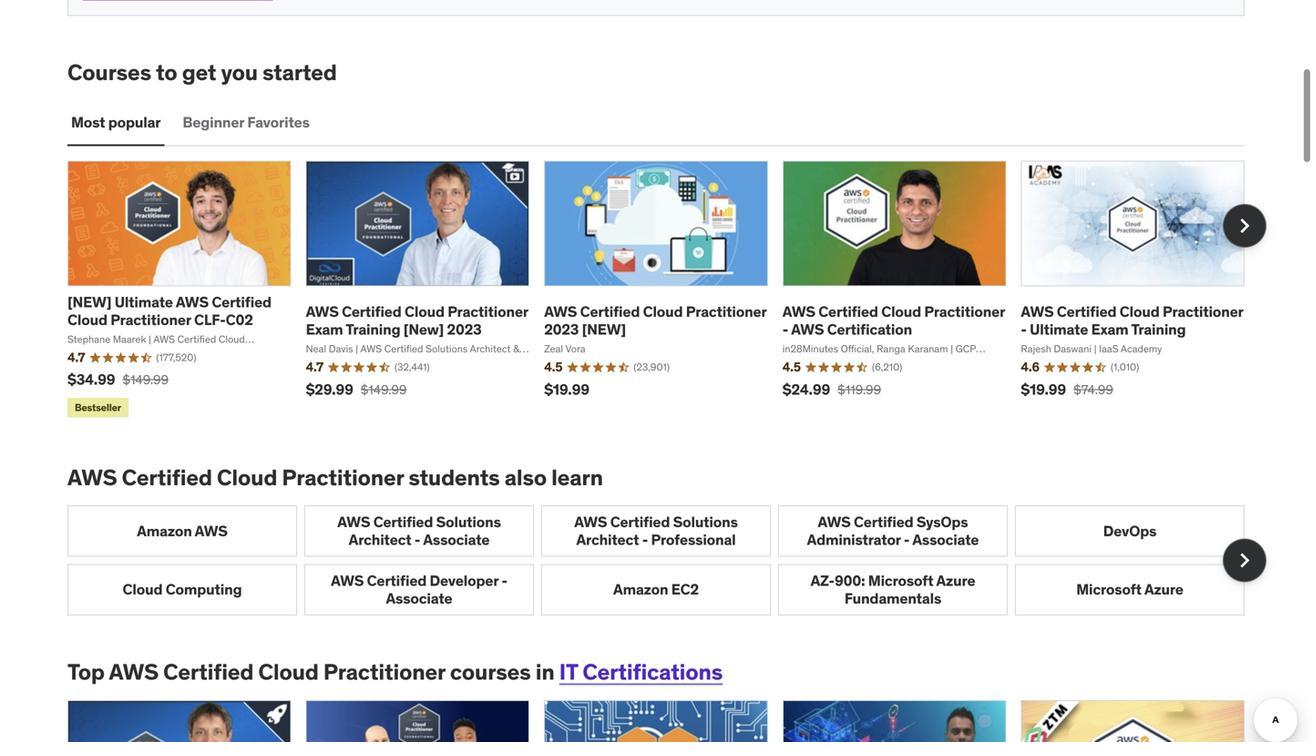 Task type: describe. For each thing, give the bounding box(es) containing it.
courses
[[67, 59, 151, 86]]

sysops
[[917, 513, 968, 532]]

you
[[221, 59, 258, 86]]

c02
[[226, 311, 253, 329]]

practitioner inside [new] ultimate aws certified cloud practitioner clf-c02
[[110, 311, 191, 329]]

cloud inside aws certified cloud practitioner exam training [new] 2023
[[405, 303, 445, 321]]

aws certified developer - associate
[[331, 572, 507, 608]]

amazon ec2
[[613, 581, 699, 599]]

aws certified cloud practitioner 2023 [new] link
[[544, 303, 767, 339]]

aws for aws certified solutions architect - professional
[[574, 513, 607, 532]]

microsoft azure link
[[1015, 565, 1245, 616]]

next image
[[1230, 211, 1259, 241]]

certified for aws certified sysops administrator - associate
[[854, 513, 914, 532]]

most popular
[[71, 113, 161, 132]]

certified for aws certified cloud practitioner exam training [new] 2023
[[342, 303, 402, 321]]

aws certified cloud practitioner students also learn
[[67, 464, 603, 492]]

popular
[[108, 113, 161, 132]]

aws certified cloud practitioner exam training [new] 2023 link
[[306, 303, 528, 339]]

az-
[[811, 572, 835, 591]]

aws for aws certified cloud practitioner - aws certification
[[783, 303, 816, 321]]

top aws certified cloud practitioner courses in it certifications
[[67, 659, 723, 686]]

[new]
[[404, 320, 444, 339]]

aws certified developer - associate link
[[304, 565, 534, 616]]

aws certified sysops administrator - associate link
[[778, 506, 1008, 557]]

it certifications link
[[559, 659, 723, 686]]

ec2
[[671, 581, 699, 599]]

exam inside aws certified cloud practitioner - ultimate exam training
[[1091, 320, 1129, 339]]

architect for aws certified solutions architect - associate
[[349, 531, 412, 549]]

to
[[156, 59, 177, 86]]

cloud computing
[[123, 581, 242, 599]]

devops
[[1103, 522, 1157, 541]]

aws certified solutions architect - professional
[[574, 513, 738, 549]]

900:
[[835, 572, 865, 591]]

associate for solutions
[[423, 531, 490, 549]]

certifications
[[583, 659, 723, 686]]

also
[[505, 464, 547, 492]]

amazon for amazon ec2
[[613, 581, 668, 599]]

training inside aws certified cloud practitioner exam training [new] 2023
[[346, 320, 400, 339]]

most
[[71, 113, 105, 132]]

practitioner for aws certified cloud practitioner students also learn
[[282, 464, 404, 492]]

in
[[536, 659, 555, 686]]

certified for aws certified cloud practitioner 2023 [new]
[[580, 303, 640, 321]]

aws for aws certified cloud practitioner exam training [new] 2023
[[306, 303, 339, 321]]

students
[[409, 464, 500, 492]]

aws for aws certified cloud practitioner students also learn
[[67, 464, 117, 492]]

certification
[[827, 320, 912, 339]]

aws for aws certified cloud practitioner - ultimate exam training
[[1021, 303, 1054, 321]]

certified for aws certified solutions architect - associate
[[373, 513, 433, 532]]

certified for aws certified developer - associate
[[367, 572, 427, 591]]

[new] inside aws certified cloud practitioner 2023 [new]
[[582, 320, 626, 339]]

- for aws certified solutions architect - professional
[[642, 531, 648, 549]]

cloud computing link
[[67, 565, 297, 616]]

aws for aws certified cloud practitioner 2023 [new]
[[544, 303, 577, 321]]

aws certified cloud practitioner 2023 [new]
[[544, 303, 767, 339]]

az-900: microsoft azure fundamentals
[[811, 572, 975, 608]]

amazon ec2 link
[[541, 565, 771, 616]]

fundamentals
[[845, 589, 942, 608]]

2023 inside aws certified cloud practitioner 2023 [new]
[[544, 320, 579, 339]]

aws for aws certified developer - associate
[[331, 572, 364, 591]]

practitioner for aws certified cloud practitioner - aws certification
[[924, 303, 1005, 321]]

beginner
[[183, 113, 244, 132]]

solutions for associate
[[436, 513, 501, 532]]

aws certified solutions architect - associate link
[[304, 506, 534, 557]]

practitioner for aws certified cloud practitioner 2023 [new]
[[686, 303, 767, 321]]

- for aws certified cloud practitioner - aws certification
[[783, 320, 788, 339]]

cloud inside aws certified cloud practitioner 2023 [new]
[[643, 303, 683, 321]]



Task type: locate. For each thing, give the bounding box(es) containing it.
microsoft inside az-900: microsoft azure fundamentals
[[868, 572, 934, 591]]

ultimate inside aws certified cloud practitioner - ultimate exam training
[[1030, 320, 1088, 339]]

cloud inside aws certified cloud practitioner - ultimate exam training
[[1120, 303, 1160, 321]]

administrator
[[807, 531, 901, 549]]

1 horizontal spatial microsoft
[[1076, 581, 1142, 599]]

1 horizontal spatial architect
[[576, 531, 639, 549]]

0 horizontal spatial azure
[[936, 572, 975, 591]]

beginner favorites
[[183, 113, 310, 132]]

0 vertical spatial amazon
[[137, 522, 192, 541]]

2023
[[447, 320, 482, 339], [544, 320, 579, 339]]

aws certified sysops administrator - associate
[[807, 513, 979, 549]]

practitioner inside aws certified cloud practitioner - ultimate exam training
[[1163, 303, 1243, 321]]

2 solutions from the left
[[673, 513, 738, 532]]

0 horizontal spatial architect
[[349, 531, 412, 549]]

[new]
[[67, 293, 112, 312], [582, 320, 626, 339]]

2 carousel element from the top
[[67, 506, 1267, 616]]

certified inside aws certified developer - associate
[[367, 572, 427, 591]]

aws certified solutions architect - professional link
[[541, 506, 771, 557]]

it
[[559, 659, 578, 686]]

certified inside aws certified sysops administrator - associate
[[854, 513, 914, 532]]

solutions up ec2
[[673, 513, 738, 532]]

training inside aws certified cloud practitioner - ultimate exam training
[[1131, 320, 1186, 339]]

aws inside aws certified solutions architect - professional
[[574, 513, 607, 532]]

certified for aws certified cloud practitioner - ultimate exam training
[[1057, 303, 1117, 321]]

practitioner inside aws certified cloud practitioner exam training [new] 2023
[[448, 303, 528, 321]]

devops link
[[1015, 506, 1245, 557]]

certified for aws certified solutions architect - professional
[[610, 513, 670, 532]]

-
[[783, 320, 788, 339], [1021, 320, 1027, 339], [415, 531, 420, 549], [642, 531, 648, 549], [904, 531, 910, 549], [502, 572, 507, 591]]

cloud inside aws certified cloud practitioner - aws certification
[[881, 303, 921, 321]]

associate up az-900: microsoft azure fundamentals
[[913, 531, 979, 549]]

1 solutions from the left
[[436, 513, 501, 532]]

solutions inside aws certified solutions architect - professional
[[673, 513, 738, 532]]

aws certified solutions architect - associate
[[337, 513, 501, 549]]

amazon
[[137, 522, 192, 541], [613, 581, 668, 599]]

1 horizontal spatial [new]
[[582, 320, 626, 339]]

- inside aws certified developer - associate
[[502, 572, 507, 591]]

0 horizontal spatial [new]
[[67, 293, 112, 312]]

ultimate inside [new] ultimate aws certified cloud practitioner clf-c02
[[115, 293, 173, 312]]

practitioner inside aws certified cloud practitioner 2023 [new]
[[686, 303, 767, 321]]

1 horizontal spatial training
[[1131, 320, 1186, 339]]

- for aws certified solutions architect - associate
[[415, 531, 420, 549]]

aws inside aws certified developer - associate
[[331, 572, 364, 591]]

- inside aws certified cloud practitioner - ultimate exam training
[[1021, 320, 1027, 339]]

1 horizontal spatial amazon
[[613, 581, 668, 599]]

associate inside aws certified developer - associate
[[386, 589, 452, 608]]

favorites
[[247, 113, 310, 132]]

0 horizontal spatial solutions
[[436, 513, 501, 532]]

[new] ultimate aws certified cloud practitioner clf-c02
[[67, 293, 271, 329]]

aws certified cloud practitioner - ultimate exam training
[[1021, 303, 1243, 339]]

- for aws certified cloud practitioner - ultimate exam training
[[1021, 320, 1027, 339]]

aws inside [new] ultimate aws certified cloud practitioner clf-c02
[[176, 293, 209, 312]]

aws inside aws certified cloud practitioner 2023 [new]
[[544, 303, 577, 321]]

1 architect from the left
[[349, 531, 412, 549]]

solutions for professional
[[673, 513, 738, 532]]

cloud inside [new] ultimate aws certified cloud practitioner clf-c02
[[67, 311, 107, 329]]

solutions down "students"
[[436, 513, 501, 532]]

microsoft down devops link
[[1076, 581, 1142, 599]]

az-900: microsoft azure fundamentals link
[[778, 565, 1008, 616]]

0 vertical spatial ultimate
[[115, 293, 173, 312]]

professional
[[651, 531, 736, 549]]

- inside aws certified cloud practitioner - aws certification
[[783, 320, 788, 339]]

0 horizontal spatial ultimate
[[115, 293, 173, 312]]

aws inside aws certified cloud practitioner - ultimate exam training
[[1021, 303, 1054, 321]]

- inside aws certified sysops administrator - associate
[[904, 531, 910, 549]]

1 horizontal spatial exam
[[1091, 320, 1129, 339]]

training
[[346, 320, 400, 339], [1131, 320, 1186, 339]]

associate inside aws certified sysops administrator - associate
[[913, 531, 979, 549]]

1 exam from the left
[[306, 320, 343, 339]]

architect inside aws certified solutions architect - professional
[[576, 531, 639, 549]]

0 horizontal spatial exam
[[306, 320, 343, 339]]

courses
[[450, 659, 531, 686]]

started
[[262, 59, 337, 86]]

practitioner inside aws certified cloud practitioner - aws certification
[[924, 303, 1005, 321]]

microsoft azure
[[1076, 581, 1184, 599]]

- for aws certified sysops administrator - associate
[[904, 531, 910, 549]]

certified inside aws certified cloud practitioner - aws certification
[[819, 303, 878, 321]]

0 horizontal spatial training
[[346, 320, 400, 339]]

azure
[[936, 572, 975, 591], [1145, 581, 1184, 599]]

1 2023 from the left
[[447, 320, 482, 339]]

1 vertical spatial amazon
[[613, 581, 668, 599]]

get
[[182, 59, 216, 86]]

1 vertical spatial carousel element
[[67, 506, 1267, 616]]

architect up aws certified developer - associate
[[349, 531, 412, 549]]

microsoft
[[868, 572, 934, 591], [1076, 581, 1142, 599]]

aws inside aws certified solutions architect - associate
[[337, 513, 370, 532]]

certified for aws certified cloud practitioner - aws certification
[[819, 303, 878, 321]]

practitioner for aws certified cloud practitioner - ultimate exam training
[[1163, 303, 1243, 321]]

architect inside aws certified solutions architect - associate
[[349, 531, 412, 549]]

carousel element containing aws certified solutions architect - associate
[[67, 506, 1267, 616]]

solutions inside aws certified solutions architect - associate
[[436, 513, 501, 532]]

certified inside aws certified cloud practitioner exam training [new] 2023
[[342, 303, 402, 321]]

2 exam from the left
[[1091, 320, 1129, 339]]

associate down aws certified solutions architect - associate link
[[386, 589, 452, 608]]

aws inside aws certified sysops administrator - associate
[[818, 513, 851, 532]]

certified inside aws certified solutions architect - professional
[[610, 513, 670, 532]]

practitioner
[[448, 303, 528, 321], [686, 303, 767, 321], [924, 303, 1005, 321], [1163, 303, 1243, 321], [110, 311, 191, 329], [282, 464, 404, 492], [323, 659, 445, 686]]

carousel element
[[67, 161, 1267, 421], [67, 506, 1267, 616]]

amazon up cloud computing
[[137, 522, 192, 541]]

microsoft down the aws certified sysops administrator - associate link
[[868, 572, 934, 591]]

solutions
[[436, 513, 501, 532], [673, 513, 738, 532]]

aws certified cloud practitioner - aws certification link
[[783, 303, 1005, 339]]

ultimate
[[115, 293, 173, 312], [1030, 320, 1088, 339]]

aws for aws certified solutions architect - associate
[[337, 513, 370, 532]]

0 horizontal spatial 2023
[[447, 320, 482, 339]]

certified for aws certified cloud practitioner students also learn
[[122, 464, 212, 492]]

2023 inside aws certified cloud practitioner exam training [new] 2023
[[447, 320, 482, 339]]

1 vertical spatial [new]
[[582, 320, 626, 339]]

carousel element containing [new] ultimate aws certified cloud practitioner clf-c02
[[67, 161, 1267, 421]]

certified inside aws certified solutions architect - associate
[[373, 513, 433, 532]]

learn
[[551, 464, 603, 492]]

associate
[[423, 531, 490, 549], [913, 531, 979, 549], [386, 589, 452, 608]]

beginner favorites button
[[179, 101, 313, 144]]

amazon left ec2
[[613, 581, 668, 599]]

0 horizontal spatial microsoft
[[868, 572, 934, 591]]

architect down the learn
[[576, 531, 639, 549]]

1 carousel element from the top
[[67, 161, 1267, 421]]

associate inside aws certified solutions architect - associate
[[423, 531, 490, 549]]

certified inside [new] ultimate aws certified cloud practitioner clf-c02
[[212, 293, 271, 312]]

- inside aws certified solutions architect - associate
[[415, 531, 420, 549]]

courses to get you started
[[67, 59, 337, 86]]

certified inside aws certified cloud practitioner - ultimate exam training
[[1057, 303, 1117, 321]]

[new] ultimate aws certified cloud practitioner clf-c02 link
[[67, 293, 271, 329]]

1 training from the left
[[346, 320, 400, 339]]

aws certified cloud practitioner - aws certification
[[783, 303, 1005, 339]]

associate up developer
[[423, 531, 490, 549]]

certified inside aws certified cloud practitioner 2023 [new]
[[580, 303, 640, 321]]

cloud
[[405, 303, 445, 321], [643, 303, 683, 321], [881, 303, 921, 321], [1120, 303, 1160, 321], [67, 311, 107, 329], [217, 464, 277, 492], [123, 581, 163, 599], [258, 659, 319, 686]]

azure down sysops
[[936, 572, 975, 591]]

aws for aws certified sysops administrator - associate
[[818, 513, 851, 532]]

[new] inside [new] ultimate aws certified cloud practitioner clf-c02
[[67, 293, 112, 312]]

exam
[[306, 320, 343, 339], [1091, 320, 1129, 339]]

developer
[[430, 572, 499, 591]]

architect
[[349, 531, 412, 549], [576, 531, 639, 549]]

1 horizontal spatial 2023
[[544, 320, 579, 339]]

2 architect from the left
[[576, 531, 639, 549]]

azure down devops link
[[1145, 581, 1184, 599]]

1 horizontal spatial azure
[[1145, 581, 1184, 599]]

next image
[[1230, 546, 1259, 576]]

amazon aws
[[137, 522, 228, 541]]

aws certified cloud practitioner exam training [new] 2023
[[306, 303, 528, 339]]

0 horizontal spatial amazon
[[137, 522, 192, 541]]

aws
[[176, 293, 209, 312], [306, 303, 339, 321], [544, 303, 577, 321], [783, 303, 816, 321], [1021, 303, 1054, 321], [791, 320, 824, 339], [67, 464, 117, 492], [337, 513, 370, 532], [574, 513, 607, 532], [818, 513, 851, 532], [195, 522, 228, 541], [331, 572, 364, 591], [109, 659, 159, 686]]

certified
[[212, 293, 271, 312], [342, 303, 402, 321], [580, 303, 640, 321], [819, 303, 878, 321], [1057, 303, 1117, 321], [122, 464, 212, 492], [373, 513, 433, 532], [610, 513, 670, 532], [854, 513, 914, 532], [367, 572, 427, 591], [163, 659, 254, 686]]

clf-
[[194, 311, 226, 329]]

2 training from the left
[[1131, 320, 1186, 339]]

1 horizontal spatial solutions
[[673, 513, 738, 532]]

0 vertical spatial carousel element
[[67, 161, 1267, 421]]

exam inside aws certified cloud practitioner exam training [new] 2023
[[306, 320, 343, 339]]

amazon aws link
[[67, 506, 297, 557]]

practitioner for aws certified cloud practitioner exam training [new] 2023
[[448, 303, 528, 321]]

aws inside aws certified cloud practitioner exam training [new] 2023
[[306, 303, 339, 321]]

1 horizontal spatial ultimate
[[1030, 320, 1088, 339]]

associate for sysops
[[913, 531, 979, 549]]

top
[[67, 659, 105, 686]]

1 vertical spatial ultimate
[[1030, 320, 1088, 339]]

amazon for amazon aws
[[137, 522, 192, 541]]

2 2023 from the left
[[544, 320, 579, 339]]

computing
[[166, 581, 242, 599]]

- inside aws certified solutions architect - professional
[[642, 531, 648, 549]]

0 vertical spatial [new]
[[67, 293, 112, 312]]

aws certified cloud practitioner - ultimate exam training link
[[1021, 303, 1243, 339]]

most popular button
[[67, 101, 164, 144]]

azure inside az-900: microsoft azure fundamentals
[[936, 572, 975, 591]]

architect for aws certified solutions architect - professional
[[576, 531, 639, 549]]



Task type: vqa. For each thing, say whether or not it's contained in the screenshot.
xsmall icon in Teaching & Academics link
no



